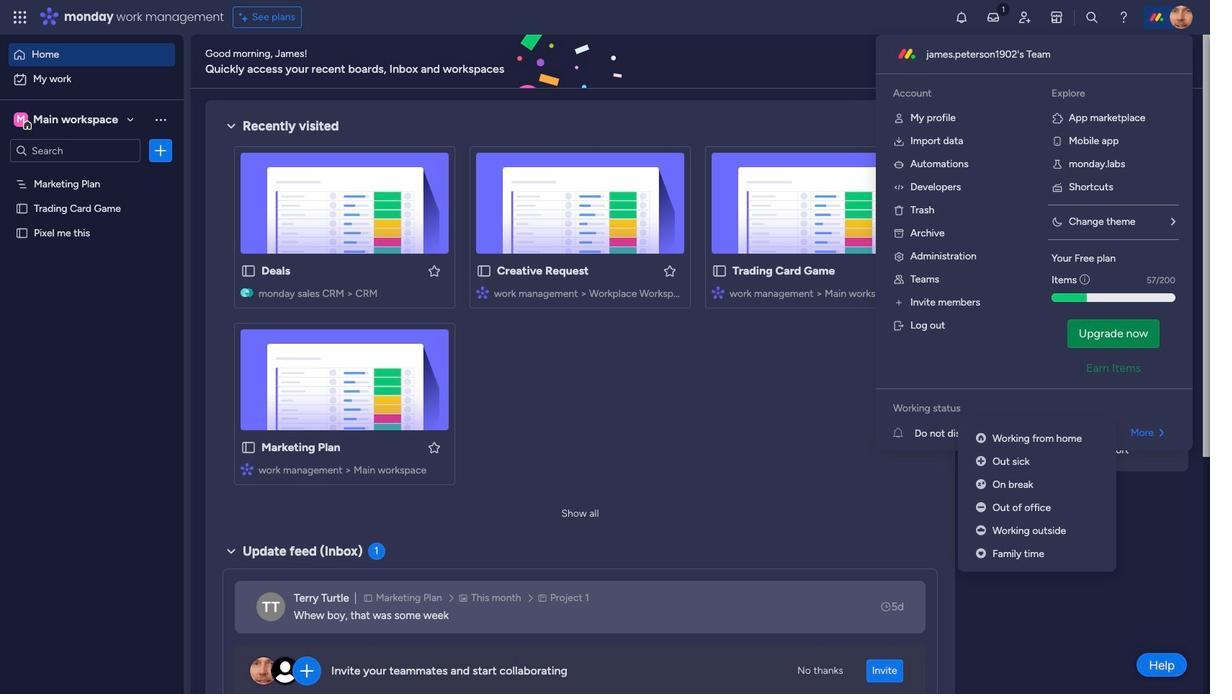 Task type: describe. For each thing, give the bounding box(es) containing it.
select product image
[[13, 10, 27, 25]]

0 horizontal spatial invite members image
[[894, 297, 905, 308]]

getting started element
[[973, 344, 1189, 402]]

help center element
[[973, 413, 1189, 471]]

terry turtle image
[[257, 592, 285, 621]]

automations image
[[894, 159, 905, 170]]

monday marketplace image
[[1050, 10, 1065, 25]]

developers image
[[894, 182, 905, 193]]

v2 info image
[[1080, 272, 1091, 288]]

teams image
[[894, 274, 905, 285]]

Search in workspace field
[[30, 142, 120, 159]]

v2 surfce notifications image
[[894, 426, 915, 441]]

my profile image
[[894, 112, 905, 124]]

options image
[[154, 143, 168, 158]]

see plans image
[[239, 9, 252, 25]]

change theme image
[[1052, 216, 1064, 228]]

search everything image
[[1085, 10, 1100, 25]]

1 vertical spatial list arrow image
[[1160, 428, 1165, 438]]

trash image
[[894, 205, 905, 216]]

working status wfh image
[[977, 432, 987, 445]]

monday.labs image
[[1052, 159, 1064, 170]]

0 horizontal spatial public board image
[[15, 201, 29, 215]]

templates image image
[[986, 109, 1176, 208]]

administration image
[[894, 251, 905, 262]]

james peterson image
[[1170, 6, 1194, 29]]

add to favorites image
[[899, 263, 913, 278]]



Task type: vqa. For each thing, say whether or not it's contained in the screenshot.
heading
no



Task type: locate. For each thing, give the bounding box(es) containing it.
1 vertical spatial option
[[9, 68, 175, 91]]

0 vertical spatial option
[[9, 43, 175, 66]]

archive image
[[894, 228, 905, 239]]

1 horizontal spatial list arrow image
[[1172, 217, 1176, 227]]

1 image
[[998, 1, 1010, 17]]

1 horizontal spatial invite members image
[[1018, 10, 1033, 25]]

log out image
[[894, 320, 905, 332]]

working status sick image
[[977, 456, 987, 468]]

1 vertical spatial public board image
[[476, 263, 492, 279]]

1 horizontal spatial public board image
[[476, 263, 492, 279]]

import data image
[[894, 136, 905, 147]]

v2 user feedback image
[[985, 54, 996, 70]]

shortcuts image
[[1052, 182, 1064, 193]]

workspace selection element
[[14, 111, 120, 130]]

2 vertical spatial option
[[0, 170, 184, 173]]

0 vertical spatial public board image
[[15, 201, 29, 215]]

help image
[[1117, 10, 1132, 25]]

invite members image right 1 icon
[[1018, 10, 1033, 25]]

notifications image
[[955, 10, 969, 25]]

quick search results list box
[[223, 135, 938, 502]]

list box
[[0, 168, 184, 439]]

invite members image down teams image
[[894, 297, 905, 308]]

invite members image
[[1018, 10, 1033, 25], [894, 297, 905, 308]]

0 horizontal spatial list arrow image
[[1160, 428, 1165, 438]]

public board image
[[15, 201, 29, 215], [476, 263, 492, 279]]

workspace image
[[14, 112, 28, 128]]

update feed image
[[987, 10, 1001, 25]]

public board image
[[15, 226, 29, 239], [241, 263, 257, 279], [712, 263, 728, 279], [241, 440, 257, 456]]

mobile app image
[[1052, 136, 1064, 147]]

working status outside image
[[977, 525, 987, 537]]

working status on break image
[[977, 479, 987, 491]]

working status family image
[[977, 548, 987, 560]]

workspace options image
[[154, 112, 168, 127]]

close recently visited image
[[223, 117, 240, 135]]

list arrow image
[[1172, 217, 1176, 227], [1160, 428, 1165, 438]]

1 vertical spatial invite members image
[[894, 297, 905, 308]]

1 element
[[368, 543, 385, 560]]

0 vertical spatial list arrow image
[[1172, 217, 1176, 227]]

add to favorites image
[[427, 263, 442, 278], [663, 263, 678, 278], [427, 440, 442, 454]]

close update feed (inbox) image
[[223, 543, 240, 560]]

0 vertical spatial invite members image
[[1018, 10, 1033, 25]]

working status ooo image
[[977, 502, 987, 514]]

option
[[9, 43, 175, 66], [9, 68, 175, 91], [0, 170, 184, 173]]



